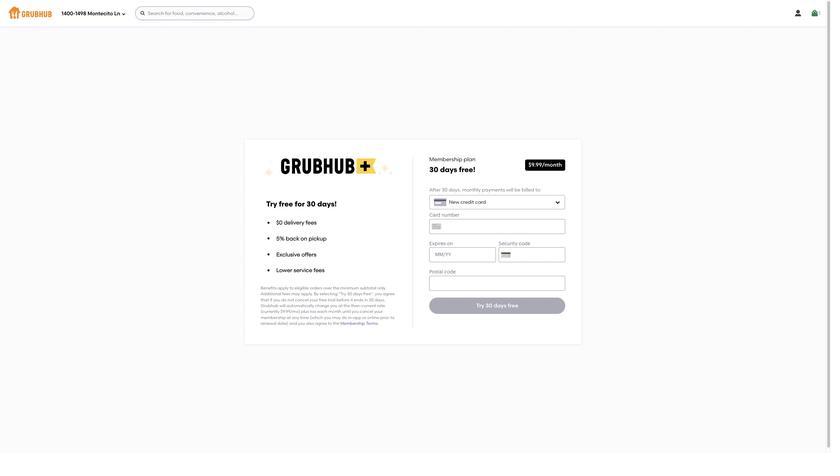 Task type: vqa. For each thing, say whether or not it's contained in the screenshot.
PAST ORDERS
no



Task type: locate. For each thing, give the bounding box(es) containing it.
1 vertical spatial do
[[342, 315, 347, 320]]

1 horizontal spatial do
[[342, 315, 347, 320]]

date)
[[278, 321, 289, 326]]

0 horizontal spatial agree
[[316, 321, 327, 326]]

payments
[[482, 187, 506, 193]]

apply.
[[301, 292, 313, 296]]

new
[[450, 199, 460, 205]]

1 vertical spatial fees
[[314, 267, 325, 274]]

0 vertical spatial will
[[507, 187, 514, 193]]

cancel up or at the bottom left
[[360, 309, 374, 314]]

30 inside the membership plan 30 days free!
[[430, 165, 439, 174]]

1 horizontal spatial your
[[375, 309, 383, 314]]

membership for 30
[[430, 156, 463, 163]]

pickup
[[309, 235, 327, 242]]

membership terms link
[[341, 321, 378, 326]]

2 vertical spatial fees
[[282, 292, 291, 296]]

after
[[430, 187, 441, 193]]

1 horizontal spatial membership
[[430, 156, 463, 163]]

days
[[441, 165, 458, 174], [353, 292, 363, 296], [494, 303, 507, 309]]

credit
[[461, 199, 475, 205]]

days,
[[449, 187, 461, 193], [375, 298, 386, 302]]

1 vertical spatial agree
[[316, 321, 327, 326]]

automatically
[[287, 304, 314, 308]]

for
[[295, 200, 305, 208]]

2 vertical spatial days
[[494, 303, 507, 309]]

fees right delivery
[[306, 220, 317, 226]]

2 vertical spatial free
[[508, 303, 519, 309]]

0 horizontal spatial try
[[266, 200, 277, 208]]

selecting
[[320, 292, 338, 296]]

0 vertical spatial try
[[266, 200, 277, 208]]

will left be on the right of the page
[[507, 187, 514, 193]]

(which
[[310, 315, 323, 320]]

may down month
[[333, 315, 341, 320]]

to right prior
[[391, 315, 395, 320]]

plus
[[301, 309, 309, 314]]

0 vertical spatial to
[[290, 286, 294, 291]]

free
[[279, 200, 293, 208], [319, 298, 327, 302], [508, 303, 519, 309]]

try 30 days free button
[[430, 298, 566, 314]]

to:
[[536, 187, 542, 193]]

fees down apply
[[282, 292, 291, 296]]

benefits
[[261, 286, 277, 291]]

0 horizontal spatial to
[[290, 286, 294, 291]]

benefits apply to eligible orders over the minimum subtotal only. additional fees may apply. by selecting "try 30 days free", you agree that if you do not cancel your free trial before it ends in 30 days, grubhub will automatically charge you at the then-current rate (currently $9.99/mo) plus tax each month until you cancel your membership at any time (which you may do in-app or online prior to renewal date) and you also agree to the
[[261, 286, 395, 326]]

days!
[[318, 200, 337, 208]]

the down month
[[333, 321, 340, 326]]

2 vertical spatial to
[[328, 321, 332, 326]]

0 vertical spatial membership
[[430, 156, 463, 163]]

fees
[[306, 220, 317, 226], [314, 267, 325, 274], [282, 292, 291, 296]]

0 vertical spatial the
[[333, 286, 340, 291]]

svg image
[[795, 9, 803, 17], [812, 9, 820, 17], [140, 11, 146, 16], [122, 12, 126, 16], [556, 200, 561, 205]]

will up $9.99/mo)
[[280, 304, 286, 308]]

1 vertical spatial cancel
[[360, 309, 374, 314]]

1 horizontal spatial free
[[319, 298, 327, 302]]

0 vertical spatial agree
[[383, 292, 395, 296]]

subtotal
[[360, 286, 377, 291]]

2 vertical spatial the
[[333, 321, 340, 326]]

billed
[[522, 187, 535, 193]]

membership up free!
[[430, 156, 463, 163]]

0 horizontal spatial days
[[353, 292, 363, 296]]

try
[[266, 200, 277, 208], [477, 303, 485, 309]]

1 vertical spatial try
[[477, 303, 485, 309]]

new credit card
[[450, 199, 487, 205]]

membership for .
[[341, 321, 365, 326]]

agree
[[383, 292, 395, 296], [316, 321, 327, 326]]

delivery
[[284, 220, 305, 226]]

do
[[282, 298, 287, 302], [342, 315, 347, 320]]

time
[[300, 315, 309, 320]]

plan
[[464, 156, 476, 163]]

at down $9.99/mo)
[[287, 315, 291, 320]]

will inside benefits apply to eligible orders over the minimum subtotal only. additional fees may apply. by selecting "try 30 days free", you agree that if you do not cancel your free trial before it ends in 30 days, grubhub will automatically charge you at the then-current rate (currently $9.99/mo) plus tax each month until you cancel your membership at any time (which you may do in-app or online prior to renewal date) and you also agree to the
[[280, 304, 286, 308]]

will
[[507, 187, 514, 193], [280, 304, 286, 308]]

1 vertical spatial to
[[391, 315, 395, 320]]

cancel up automatically
[[295, 298, 309, 302]]

your
[[310, 298, 318, 302], [375, 309, 383, 314]]

may
[[292, 292, 300, 296], [333, 315, 341, 320]]

0 vertical spatial days
[[441, 165, 458, 174]]

to down month
[[328, 321, 332, 326]]

days inside the membership plan 30 days free!
[[441, 165, 458, 174]]

your down rate
[[375, 309, 383, 314]]

0 horizontal spatial your
[[310, 298, 318, 302]]

1 horizontal spatial days,
[[449, 187, 461, 193]]

any
[[292, 315, 300, 320]]

in
[[365, 298, 368, 302]]

membership inside the membership plan 30 days free!
[[430, 156, 463, 163]]

2 horizontal spatial to
[[391, 315, 395, 320]]

1 vertical spatial membership
[[341, 321, 365, 326]]

1 horizontal spatial may
[[333, 315, 341, 320]]

$0
[[277, 220, 283, 226]]

1 button
[[812, 7, 821, 19]]

membership plan 30 days free!
[[430, 156, 476, 174]]

lower
[[277, 267, 293, 274]]

charge
[[315, 304, 330, 308]]

1 vertical spatial at
[[287, 315, 291, 320]]

membership
[[430, 156, 463, 163], [341, 321, 365, 326]]

30 inside button
[[486, 303, 493, 309]]

1 horizontal spatial cancel
[[360, 309, 374, 314]]

svg image inside 1 "button"
[[812, 9, 820, 17]]

1 vertical spatial days,
[[375, 298, 386, 302]]

terms
[[366, 321, 378, 326]]

your down "by"
[[310, 298, 318, 302]]

1 vertical spatial days
[[353, 292, 363, 296]]

additional
[[261, 292, 281, 296]]

you
[[375, 292, 382, 296], [274, 298, 281, 302], [331, 304, 338, 308], [352, 309, 359, 314], [324, 315, 332, 320], [298, 321, 305, 326]]

1 vertical spatial may
[[333, 315, 341, 320]]

rate
[[377, 304, 386, 308]]

1 vertical spatial will
[[280, 304, 286, 308]]

0 horizontal spatial membership
[[341, 321, 365, 326]]

0 horizontal spatial at
[[287, 315, 291, 320]]

membership logo image
[[264, 156, 394, 178]]

the up until
[[344, 304, 350, 308]]

montecito
[[88, 10, 113, 17]]

1 vertical spatial your
[[375, 309, 383, 314]]

$9.99/month
[[529, 162, 562, 168]]

trial
[[328, 298, 336, 302]]

1 horizontal spatial try
[[477, 303, 485, 309]]

0 horizontal spatial days,
[[375, 298, 386, 302]]

0 vertical spatial days,
[[449, 187, 461, 193]]

0 vertical spatial cancel
[[295, 298, 309, 302]]

0 vertical spatial fees
[[306, 220, 317, 226]]

1 vertical spatial free
[[319, 298, 327, 302]]

exclusive offers
[[277, 251, 317, 258]]

0 horizontal spatial free
[[279, 200, 293, 208]]

do left in-
[[342, 315, 347, 320]]

0 vertical spatial at
[[339, 304, 343, 308]]

you down only.
[[375, 292, 382, 296]]

membership down in-
[[341, 321, 365, 326]]

grubhub
[[261, 304, 279, 308]]

do left the not
[[282, 298, 287, 302]]

free inside benefits apply to eligible orders over the minimum subtotal only. additional fees may apply. by selecting "try 30 days free", you agree that if you do not cancel your free trial before it ends in 30 days, grubhub will automatically charge you at the then-current rate (currently $9.99/mo) plus tax each month until you cancel your membership at any time (which you may do in-app or online prior to renewal date) and you also agree to the
[[319, 298, 327, 302]]

1 horizontal spatial agree
[[383, 292, 395, 296]]

ln
[[114, 10, 120, 17]]

2 horizontal spatial days
[[494, 303, 507, 309]]

0 vertical spatial do
[[282, 298, 287, 302]]

fees for $0 delivery fees
[[306, 220, 317, 226]]

0 horizontal spatial may
[[292, 292, 300, 296]]

agree down only.
[[383, 292, 395, 296]]

orders
[[310, 286, 323, 291]]

try for try free for 30 days!
[[266, 200, 277, 208]]

1 horizontal spatial days
[[441, 165, 458, 174]]

2 horizontal spatial free
[[508, 303, 519, 309]]

may up the not
[[292, 292, 300, 296]]

the right over at the bottom left of page
[[333, 286, 340, 291]]

0 horizontal spatial will
[[280, 304, 286, 308]]

each
[[318, 309, 328, 314]]

free!
[[460, 165, 476, 174]]

at down before
[[339, 304, 343, 308]]

days, up the new
[[449, 187, 461, 193]]

1498
[[75, 10, 86, 17]]

fees for lower service fees
[[314, 267, 325, 274]]

agree down (which
[[316, 321, 327, 326]]

days, up rate
[[375, 298, 386, 302]]

Search for food, convenience, alcohol... search field
[[135, 6, 254, 20]]

0 vertical spatial may
[[292, 292, 300, 296]]

cancel
[[295, 298, 309, 302], [360, 309, 374, 314]]

also
[[306, 321, 315, 326]]

try inside button
[[477, 303, 485, 309]]

to
[[290, 286, 294, 291], [391, 315, 395, 320], [328, 321, 332, 326]]

current
[[362, 304, 376, 308]]

to right apply
[[290, 286, 294, 291]]

eligible
[[295, 286, 309, 291]]

online
[[368, 315, 380, 320]]

fees inside benefits apply to eligible orders over the minimum subtotal only. additional fees may apply. by selecting "try 30 days free", you agree that if you do not cancel your free trial before it ends in 30 days, grubhub will automatically charge you at the then-current rate (currently $9.99/mo) plus tax each month until you cancel your membership at any time (which you may do in-app or online prior to renewal date) and you also agree to the
[[282, 292, 291, 296]]

"try
[[339, 292, 347, 296]]

fees right service
[[314, 267, 325, 274]]



Task type: describe. For each thing, give the bounding box(es) containing it.
in-
[[348, 315, 354, 320]]

5%
[[277, 235, 285, 242]]

1
[[820, 10, 821, 16]]

ends
[[354, 298, 364, 302]]

you down each
[[324, 315, 332, 320]]

back
[[286, 235, 300, 242]]

1400-1498 montecito ln
[[62, 10, 120, 17]]

0 vertical spatial free
[[279, 200, 293, 208]]

then-
[[351, 304, 362, 308]]

(currently
[[261, 309, 280, 314]]

you up month
[[331, 304, 338, 308]]

1 horizontal spatial to
[[328, 321, 332, 326]]

it
[[351, 298, 353, 302]]

$0 delivery fees
[[277, 220, 317, 226]]

days inside benefits apply to eligible orders over the minimum subtotal only. additional fees may apply. by selecting "try 30 days free", you agree that if you do not cancel your free trial before it ends in 30 days, grubhub will automatically charge you at the then-current rate (currently $9.99/mo) plus tax each month until you cancel your membership at any time (which you may do in-app or online prior to renewal date) and you also agree to the
[[353, 292, 363, 296]]

not
[[288, 298, 294, 302]]

tax
[[310, 309, 317, 314]]

card
[[476, 199, 487, 205]]

month
[[329, 309, 342, 314]]

you right if
[[274, 298, 281, 302]]

if
[[270, 298, 273, 302]]

exclusive
[[277, 251, 301, 258]]

days inside button
[[494, 303, 507, 309]]

or
[[363, 315, 367, 320]]

prior
[[381, 315, 390, 320]]

main navigation navigation
[[0, 0, 827, 27]]

0 horizontal spatial cancel
[[295, 298, 309, 302]]

before
[[337, 298, 350, 302]]

1400-
[[62, 10, 75, 17]]

0 vertical spatial your
[[310, 298, 318, 302]]

free inside button
[[508, 303, 519, 309]]

and
[[290, 321, 297, 326]]

after 30 days, monthly payments will be billed to:
[[430, 187, 542, 193]]

apply
[[278, 286, 289, 291]]

be
[[515, 187, 521, 193]]

offers
[[302, 251, 317, 258]]

1 vertical spatial the
[[344, 304, 350, 308]]

you down time at bottom left
[[298, 321, 305, 326]]

only.
[[378, 286, 387, 291]]

you down then-
[[352, 309, 359, 314]]

membership
[[261, 315, 286, 320]]

on
[[301, 235, 308, 242]]

try 30 days free
[[477, 303, 519, 309]]

1 horizontal spatial at
[[339, 304, 343, 308]]

membership terms .
[[341, 321, 379, 326]]

.
[[378, 321, 379, 326]]

by
[[314, 292, 319, 296]]

service
[[294, 267, 313, 274]]

free",
[[364, 292, 374, 296]]

until
[[343, 309, 351, 314]]

minimum
[[341, 286, 359, 291]]

that
[[261, 298, 269, 302]]

lower service fees
[[277, 267, 325, 274]]

try free for 30 days!
[[266, 200, 337, 208]]

1 horizontal spatial will
[[507, 187, 514, 193]]

$9.99/mo)
[[281, 309, 300, 314]]

try for try 30 days free
[[477, 303, 485, 309]]

monthly
[[463, 187, 481, 193]]

over
[[324, 286, 332, 291]]

days, inside benefits apply to eligible orders over the minimum subtotal only. additional fees may apply. by selecting "try 30 days free", you agree that if you do not cancel your free trial before it ends in 30 days, grubhub will automatically charge you at the then-current rate (currently $9.99/mo) plus tax each month until you cancel your membership at any time (which you may do in-app or online prior to renewal date) and you also agree to the
[[375, 298, 386, 302]]

5% back on pickup
[[277, 235, 327, 242]]

renewal
[[261, 321, 277, 326]]

app
[[354, 315, 362, 320]]

0 horizontal spatial do
[[282, 298, 287, 302]]



